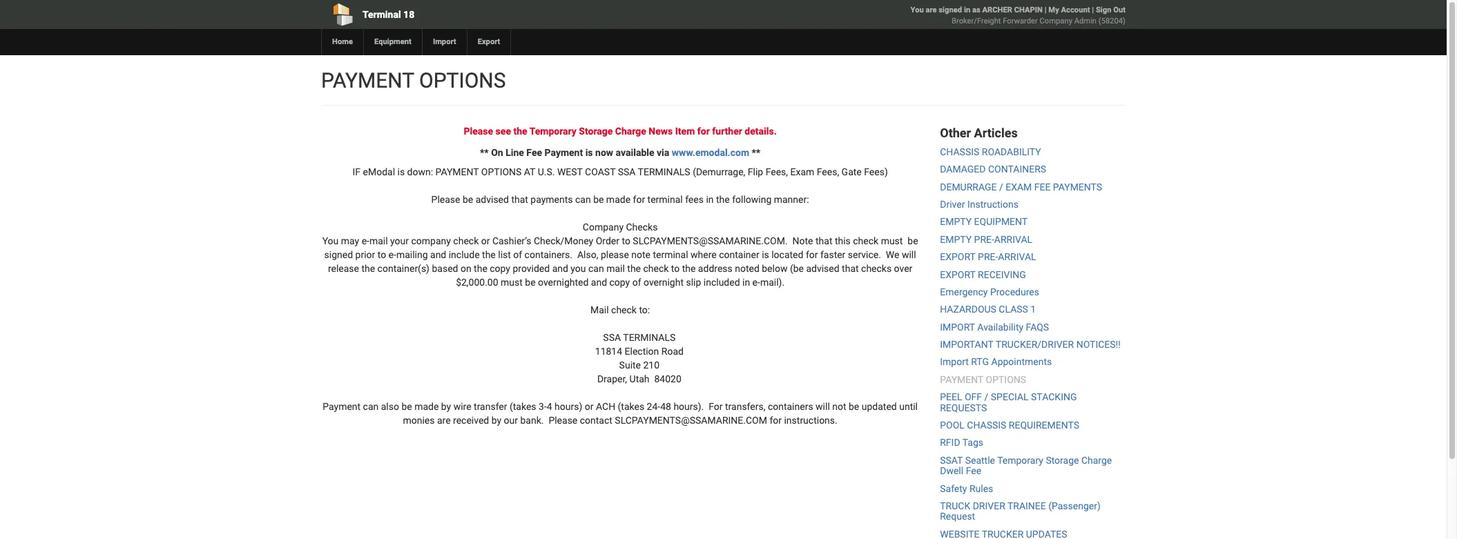 Task type: vqa. For each thing, say whether or not it's contained in the screenshot.
2211)
no



Task type: describe. For each thing, give the bounding box(es) containing it.
terminal inside company checks you may e-mail your company check or cashier's check/money order to slcpayments@ssamarine.com.  note that this check must  be signed prior to e-mailing and include the list of containers.  also, please note terminal where container is located for faster service.  we will release the container(s) based on the copy provided and you can mail the check to the address noted below (be advised that checks over $2,000.00 must be overnighted and copy of overnight slip included in e-mail).
[[653, 249, 688, 261]]

requirements
[[1009, 420, 1080, 431]]

driver
[[973, 501, 1006, 512]]

not
[[833, 401, 847, 413]]

2 ** from the left
[[752, 147, 761, 158]]

signed inside you are signed in as archer chapin | my account | sign out broker/freight forwarder company admin (58204)
[[939, 6, 962, 15]]

monies
[[403, 415, 435, 426]]

the down note
[[627, 263, 641, 274]]

received
[[453, 415, 489, 426]]

pool chassis requirements link
[[940, 420, 1080, 431]]

check up include
[[453, 236, 479, 247]]

1 horizontal spatial /
[[999, 181, 1003, 192]]

coast
[[585, 167, 616, 178]]

trainee
[[1008, 501, 1046, 512]]

at
[[524, 167, 535, 178]]

receiving
[[978, 269, 1026, 280]]

your
[[390, 236, 409, 247]]

1 vertical spatial by
[[492, 415, 502, 426]]

on
[[491, 147, 503, 158]]

4
[[547, 401, 552, 413]]

slip
[[686, 277, 701, 288]]

archer
[[983, 6, 1013, 15]]

1 vertical spatial options
[[481, 167, 522, 178]]

terminal 18 link
[[321, 0, 644, 29]]

broker/freight
[[952, 17, 1001, 26]]

1 | from the left
[[1045, 6, 1047, 15]]

0 horizontal spatial to
[[378, 249, 386, 261]]

www.emodal.com link
[[672, 147, 749, 158]]

equipment link
[[363, 29, 422, 55]]

1 vertical spatial is
[[398, 167, 405, 178]]

updated
[[862, 401, 897, 413]]

containers
[[988, 164, 1047, 175]]

over
[[894, 263, 913, 274]]

also,
[[577, 249, 598, 261]]

can inside company checks you may e-mail your company check or cashier's check/money order to slcpayments@ssamarine.com.  note that this check must  be signed prior to e-mailing and include the list of containers.  also, please note terminal where container is located for faster service.  we will release the container(s) based on the copy provided and you can mail the check to the address noted below (be advised that checks over $2,000.00 must be overnighted and copy of overnight slip included in e-mail).
[[589, 263, 604, 274]]

0 vertical spatial can
[[575, 194, 591, 205]]

options inside other articles chassis roadability damaged containers demurrage / exam fee payments driver instructions empty equipment empty pre-arrival export pre-arrival export receiving emergency procedures hazardous class 1 import availability faqs important trucker/driver notices!! import rtg appointments payment options peel off / special stacking requests pool chassis requirements rfid tags ssat seattle temporary storage charge dwell fee safety rules truck driver trainee (passenger) request
[[986, 374, 1027, 385]]

this
[[835, 236, 851, 247]]

be up over
[[908, 236, 918, 247]]

included
[[704, 277, 740, 288]]

1 empty from the top
[[940, 216, 972, 228]]

0 vertical spatial chassis
[[940, 146, 980, 157]]

company inside company checks you may e-mail your company check or cashier's check/money order to slcpayments@ssamarine.com.  note that this check must  be signed prior to e-mailing and include the list of containers.  also, please note terminal where container is located for faster service.  we will release the container(s) based on the copy provided and you can mail the check to the address noted below (be advised that checks over $2,000.00 must be overnighted and copy of overnight slip included in e-mail).
[[583, 222, 624, 233]]

overnight
[[644, 277, 684, 288]]

0 horizontal spatial temporary
[[530, 126, 577, 137]]

based
[[432, 263, 458, 274]]

2 horizontal spatial and
[[591, 277, 607, 288]]

chassis roadability link
[[940, 146, 1041, 157]]

will inside company checks you may e-mail your company check or cashier's check/money order to slcpayments@ssamarine.com.  note that this check must  be signed prior to e-mailing and include the list of containers.  also, please note terminal where container is located for faster service.  we will release the container(s) based on the copy provided and you can mail the check to the address noted below (be advised that checks over $2,000.00 must be overnighted and copy of overnight slip included in e-mail).
[[902, 249, 916, 261]]

damaged containers link
[[940, 164, 1047, 175]]

2 fees, from the left
[[817, 167, 839, 178]]

0 vertical spatial ssa
[[618, 167, 636, 178]]

be right not
[[849, 401, 860, 413]]

the left list
[[482, 249, 496, 261]]

0 vertical spatial payment
[[321, 68, 414, 93]]

hours)
[[555, 401, 583, 413]]

transfers,
[[725, 401, 766, 413]]

to:
[[639, 305, 650, 316]]

1 fees, from the left
[[766, 167, 788, 178]]

0 vertical spatial options
[[419, 68, 506, 93]]

damaged
[[940, 164, 986, 175]]

tags
[[963, 438, 984, 449]]

for up checks
[[633, 194, 645, 205]]

0 horizontal spatial fee
[[527, 147, 542, 158]]

address
[[698, 263, 733, 274]]

note
[[793, 236, 813, 247]]

1 vertical spatial payment
[[436, 167, 479, 178]]

import rtg appointments link
[[940, 357, 1052, 368]]

temporary inside other articles chassis roadability damaged containers demurrage / exam fee payments driver instructions empty equipment empty pre-arrival export pre-arrival export receiving emergency procedures hazardous class 1 import availability faqs important trucker/driver notices!! import rtg appointments payment options peel off / special stacking requests pool chassis requirements rfid tags ssat seattle temporary storage charge dwell fee safety rules truck driver trainee (passenger) request
[[998, 455, 1044, 466]]

flip
[[748, 167, 763, 178]]

gate
[[842, 167, 862, 178]]

check up overnight at the bottom left of page
[[643, 263, 669, 274]]

payment can also be made by wire transfer (takes 3-4 hours) or ach (takes 24-48 hours).  for transfers, containers will not be updated until monies are received by our bank.  please contact slcpayments@ssamarine.com for instructions.
[[323, 401, 918, 426]]

www.emodal.com
[[672, 147, 749, 158]]

11814
[[595, 346, 622, 357]]

0 vertical spatial pre-
[[974, 234, 995, 245]]

1 vertical spatial arrival
[[998, 252, 1037, 263]]

line
[[506, 147, 524, 158]]

be down provided
[[525, 277, 536, 288]]

the up slip
[[682, 263, 696, 274]]

faqs
[[1026, 322, 1049, 333]]

1 horizontal spatial payment
[[545, 147, 583, 158]]

payment options
[[321, 68, 506, 93]]

home
[[332, 37, 353, 46]]

please for please be advised that payments can be made for terminal fees in the following manner:
[[431, 194, 460, 205]]

1 horizontal spatial is
[[586, 147, 593, 158]]

0 vertical spatial by
[[441, 401, 451, 413]]

2 vertical spatial e-
[[753, 277, 760, 288]]

0 vertical spatial arrival
[[995, 234, 1033, 245]]

or inside company checks you may e-mail your company check or cashier's check/money order to slcpayments@ssamarine.com.  note that this check must  be signed prior to e-mailing and include the list of containers.  also, please note terminal where container is located for faster service.  we will release the container(s) based on the copy provided and you can mail the check to the address noted below (be advised that checks over $2,000.00 must be overnighted and copy of overnight slip included in e-mail).
[[481, 236, 490, 247]]

1 vertical spatial and
[[552, 263, 568, 274]]

election
[[625, 346, 659, 357]]

forwarder
[[1003, 17, 1038, 26]]

fee inside other articles chassis roadability damaged containers demurrage / exam fee payments driver instructions empty equipment empty pre-arrival export pre-arrival export receiving emergency procedures hazardous class 1 import availability faqs important trucker/driver notices!! import rtg appointments payment options peel off / special stacking requests pool chassis requirements rfid tags ssat seattle temporary storage charge dwell fee safety rules truck driver trainee (passenger) request
[[966, 466, 982, 477]]

check left to:
[[611, 305, 637, 316]]

be up include
[[463, 194, 473, 205]]

0 vertical spatial terminals
[[638, 167, 691, 178]]

0 horizontal spatial mail
[[369, 236, 388, 247]]

in inside company checks you may e-mail your company check or cashier's check/money order to slcpayments@ssamarine.com.  note that this check must  be signed prior to e-mailing and include the list of containers.  also, please note terminal where container is located for faster service.  we will release the container(s) based on the copy provided and you can mail the check to the address noted below (be advised that checks over $2,000.00 must be overnighted and copy of overnight slip included in e-mail).
[[743, 277, 750, 288]]

are inside you are signed in as archer chapin | my account | sign out broker/freight forwarder company admin (58204)
[[926, 6, 937, 15]]

please for please see the temporary storage charge news item for further details.
[[464, 126, 493, 137]]

1 horizontal spatial mail
[[607, 263, 625, 274]]

2 export from the top
[[940, 269, 976, 280]]

important
[[940, 339, 994, 350]]

export link
[[467, 29, 511, 55]]

emergency procedures link
[[940, 287, 1040, 298]]

are inside "payment can also be made by wire transfer (takes 3-4 hours) or ach (takes 24-48 hours).  for transfers, containers will not be updated until monies are received by our bank.  please contact slcpayments@ssamarine.com for instructions."
[[437, 415, 451, 426]]

be right also
[[402, 401, 412, 413]]

equipment
[[374, 37, 412, 46]]

1 horizontal spatial of
[[633, 277, 641, 288]]

the down prior
[[362, 263, 375, 274]]

terminal 18
[[363, 9, 415, 20]]

cashier's
[[492, 236, 532, 247]]

as
[[973, 6, 981, 15]]

payment inside other articles chassis roadability damaged containers demurrage / exam fee payments driver instructions empty equipment empty pre-arrival export pre-arrival export receiving emergency procedures hazardous class 1 import availability faqs important trucker/driver notices!! import rtg appointments payment options peel off / special stacking requests pool chassis requirements rfid tags ssat seattle temporary storage charge dwell fee safety rules truck driver trainee (passenger) request
[[940, 374, 984, 385]]

(be
[[790, 263, 804, 274]]

located
[[772, 249, 804, 261]]

following
[[732, 194, 772, 205]]

1 ** from the left
[[480, 147, 489, 158]]

1 vertical spatial in
[[706, 194, 714, 205]]

faster
[[821, 249, 846, 261]]

1 vertical spatial pre-
[[978, 252, 998, 263]]

1 horizontal spatial made
[[606, 194, 631, 205]]

trucker/driver
[[996, 339, 1074, 350]]

please
[[601, 249, 629, 261]]

can inside "payment can also be made by wire transfer (takes 3-4 hours) or ach (takes 24-48 hours).  for transfers, containers will not be updated until monies are received by our bank.  please contact slcpayments@ssamarine.com for instructions."
[[363, 401, 379, 413]]

my account link
[[1049, 6, 1090, 15]]

1 horizontal spatial copy
[[610, 277, 630, 288]]

emodal
[[363, 167, 395, 178]]

1 (takes from the left
[[510, 401, 536, 413]]

(demurrage,
[[693, 167, 746, 178]]

below
[[762, 263, 788, 274]]

list
[[498, 249, 511, 261]]

container(s)
[[378, 263, 430, 274]]

truck
[[940, 501, 971, 512]]

export
[[478, 37, 500, 46]]

0 vertical spatial terminal
[[648, 194, 683, 205]]

suite
[[619, 360, 641, 371]]

rules
[[970, 483, 994, 494]]

empty pre-arrival link
[[940, 234, 1033, 245]]

1 horizontal spatial e-
[[389, 249, 396, 261]]



Task type: locate. For each thing, give the bounding box(es) containing it.
for inside company checks you may e-mail your company check or cashier's check/money order to slcpayments@ssamarine.com.  note that this check must  be signed prior to e-mailing and include the list of containers.  also, please note terminal where container is located for faster service.  we will release the container(s) based on the copy provided and you can mail the check to the address noted below (be advised that checks over $2,000.00 must be overnighted and copy of overnight slip included in e-mail).
[[806, 249, 818, 261]]

2 vertical spatial can
[[363, 401, 379, 413]]

ssa up the '11814' on the left of page
[[603, 332, 621, 343]]

and up based
[[430, 249, 446, 261]]

1 vertical spatial /
[[985, 392, 989, 403]]

include
[[449, 249, 480, 261]]

1 horizontal spatial to
[[622, 236, 631, 247]]

release
[[328, 263, 359, 274]]

appointments
[[992, 357, 1052, 368]]

0 horizontal spatial **
[[480, 147, 489, 158]]

2 vertical spatial to
[[671, 263, 680, 274]]

(passenger)
[[1049, 501, 1101, 512]]

mail
[[591, 305, 609, 316]]

2 horizontal spatial payment
[[940, 374, 984, 385]]

and up 'overnighted'
[[552, 263, 568, 274]]

export up export receiving link
[[940, 252, 976, 263]]

down:
[[407, 167, 433, 178]]

0 vertical spatial in
[[964, 6, 971, 15]]

equipment
[[974, 216, 1028, 228]]

storage up now
[[579, 126, 613, 137]]

fee up safety rules link
[[966, 466, 982, 477]]

2 horizontal spatial that
[[842, 263, 859, 274]]

made down if emodal is down: payment options at u.s. west coast ssa terminals (demurrage, flip fees, exam fees, gate fees)
[[606, 194, 631, 205]]

in
[[964, 6, 971, 15], [706, 194, 714, 205], [743, 277, 750, 288]]

0 vertical spatial please
[[464, 126, 493, 137]]

you are signed in as archer chapin | my account | sign out broker/freight forwarder company admin (58204)
[[911, 6, 1126, 26]]

payments
[[531, 194, 573, 205]]

export receiving link
[[940, 269, 1026, 280]]

signed inside company checks you may e-mail your company check or cashier's check/money order to slcpayments@ssamarine.com.  note that this check must  be signed prior to e-mailing and include the list of containers.  also, please note terminal where container is located for faster service.  we will release the container(s) based on the copy provided and you can mail the check to the address noted below (be advised that checks over $2,000.00 must be overnighted and copy of overnight slip included in e-mail).
[[324, 249, 353, 261]]

2 vertical spatial and
[[591, 277, 607, 288]]

must
[[501, 277, 523, 288]]

1 horizontal spatial you
[[911, 6, 924, 15]]

for inside "payment can also be made by wire transfer (takes 3-4 hours) or ach (takes 24-48 hours).  for transfers, containers will not be updated until monies are received by our bank.  please contact slcpayments@ssamarine.com for instructions."
[[770, 415, 782, 426]]

1 vertical spatial ssa
[[603, 332, 621, 343]]

pre- down empty pre-arrival link
[[978, 252, 998, 263]]

company up order
[[583, 222, 624, 233]]

will
[[902, 249, 916, 261], [816, 401, 830, 413]]

0 vertical spatial storage
[[579, 126, 613, 137]]

1 horizontal spatial fees,
[[817, 167, 839, 178]]

of right list
[[513, 249, 522, 261]]

our
[[504, 415, 518, 426]]

1 horizontal spatial company
[[1040, 17, 1073, 26]]

to right prior
[[378, 249, 386, 261]]

0 horizontal spatial (takes
[[510, 401, 536, 413]]

210
[[643, 360, 660, 371]]

hazardous
[[940, 304, 997, 315]]

further
[[712, 126, 742, 137]]

0 horizontal spatial by
[[441, 401, 451, 413]]

fee
[[1035, 181, 1051, 192]]

payment
[[321, 68, 414, 93], [436, 167, 479, 178], [940, 374, 984, 385]]

18
[[403, 9, 415, 20]]

terminals down via
[[638, 167, 691, 178]]

$2,000.00
[[456, 277, 498, 288]]

can down also,
[[589, 263, 604, 274]]

storage inside other articles chassis roadability damaged containers demurrage / exam fee payments driver instructions empty equipment empty pre-arrival export pre-arrival export receiving emergency procedures hazardous class 1 import availability faqs important trucker/driver notices!! import rtg appointments payment options peel off / special stacking requests pool chassis requirements rfid tags ssat seattle temporary storage charge dwell fee safety rules truck driver trainee (passenger) request
[[1046, 455, 1079, 466]]

peel
[[940, 392, 963, 403]]

please left see on the top
[[464, 126, 493, 137]]

for down note
[[806, 249, 818, 261]]

advised inside company checks you may e-mail your company check or cashier's check/money order to slcpayments@ssamarine.com.  note that this check must  be signed prior to e-mailing and include the list of containers.  also, please note terminal where container is located for faster service.  we will release the container(s) based on the copy provided and you can mail the check to the address noted below (be advised that checks over $2,000.00 must be overnighted and copy of overnight slip included in e-mail).
[[806, 263, 840, 274]]

advised down faster
[[806, 263, 840, 274]]

1 horizontal spatial in
[[743, 277, 750, 288]]

chassis up damaged
[[940, 146, 980, 157]]

utah
[[630, 374, 650, 385]]

in down 'noted'
[[743, 277, 750, 288]]

you inside you are signed in as archer chapin | my account | sign out broker/freight forwarder company admin (58204)
[[911, 6, 924, 15]]

0 horizontal spatial charge
[[615, 126, 646, 137]]

0 vertical spatial is
[[586, 147, 593, 158]]

fees,
[[766, 167, 788, 178], [817, 167, 839, 178]]

mail).
[[760, 277, 785, 288]]

mail check to:
[[591, 305, 650, 316]]

fee right line
[[527, 147, 542, 158]]

fees
[[685, 194, 704, 205]]

0 horizontal spatial import
[[433, 37, 456, 46]]

west
[[557, 167, 583, 178]]

you left "may"
[[322, 236, 339, 247]]

import inside other articles chassis roadability damaged containers demurrage / exam fee payments driver instructions empty equipment empty pre-arrival export pre-arrival export receiving emergency procedures hazardous class 1 import availability faqs important trucker/driver notices!! import rtg appointments payment options peel off / special stacking requests pool chassis requirements rfid tags ssat seattle temporary storage charge dwell fee safety rules truck driver trainee (passenger) request
[[940, 357, 969, 368]]

or left 'cashier's'
[[481, 236, 490, 247]]

1 horizontal spatial please
[[464, 126, 493, 137]]

can down west
[[575, 194, 591, 205]]

emergency
[[940, 287, 988, 298]]

1 vertical spatial export
[[940, 269, 976, 280]]

in inside you are signed in as archer chapin | my account | sign out broker/freight forwarder company admin (58204)
[[964, 6, 971, 15]]

is up below
[[762, 249, 769, 261]]

2 horizontal spatial is
[[762, 249, 769, 261]]

e- up prior
[[362, 236, 370, 247]]

1 vertical spatial you
[[322, 236, 339, 247]]

is left down:
[[398, 167, 405, 178]]

advised up 'cashier's'
[[476, 194, 509, 205]]

in left as
[[964, 6, 971, 15]]

1 vertical spatial company
[[583, 222, 624, 233]]

2 | from the left
[[1092, 6, 1094, 15]]

driver
[[940, 199, 965, 210]]

0 horizontal spatial copy
[[490, 263, 510, 274]]

ssa inside ssa terminals 11814 election road suite 210 draper, utah  84020
[[603, 332, 621, 343]]

charge inside other articles chassis roadability damaged containers demurrage / exam fee payments driver instructions empty equipment empty pre-arrival export pre-arrival export receiving emergency procedures hazardous class 1 import availability faqs important trucker/driver notices!! import rtg appointments payment options peel off / special stacking requests pool chassis requirements rfid tags ssat seattle temporary storage charge dwell fee safety rules truck driver trainee (passenger) request
[[1082, 455, 1112, 466]]

0 horizontal spatial fees,
[[766, 167, 788, 178]]

1 vertical spatial advised
[[806, 263, 840, 274]]

stacking
[[1031, 392, 1077, 403]]

will inside "payment can also be made by wire transfer (takes 3-4 hours) or ach (takes 24-48 hours).  for transfers, containers will not be updated until monies are received by our bank.  please contact slcpayments@ssamarine.com for instructions."
[[816, 401, 830, 413]]

noted
[[735, 263, 760, 274]]

export up "emergency"
[[940, 269, 976, 280]]

pre-
[[974, 234, 995, 245], [978, 252, 998, 263]]

until
[[899, 401, 918, 413]]

sign
[[1096, 6, 1112, 15]]

0 vertical spatial to
[[622, 236, 631, 247]]

notices!!
[[1077, 339, 1121, 350]]

out
[[1114, 6, 1126, 15]]

empty down the empty equipment link
[[940, 234, 972, 245]]

terminal up overnight at the bottom left of page
[[653, 249, 688, 261]]

1 vertical spatial of
[[633, 277, 641, 288]]

1 vertical spatial payment
[[323, 401, 361, 413]]

1 vertical spatial signed
[[324, 249, 353, 261]]

2 vertical spatial that
[[842, 263, 859, 274]]

that up faster
[[816, 236, 833, 247]]

please inside "payment can also be made by wire transfer (takes 3-4 hours) or ach (takes 24-48 hours).  for transfers, containers will not be updated until monies are received by our bank.  please contact slcpayments@ssamarine.com for instructions."
[[549, 415, 578, 426]]

charge up (passenger)
[[1082, 455, 1112, 466]]

terminal left 'fees'
[[648, 194, 683, 205]]

/ left exam
[[999, 181, 1003, 192]]

is inside company checks you may e-mail your company check or cashier's check/money order to slcpayments@ssamarine.com.  note that this check must  be signed prior to e-mailing and include the list of containers.  also, please note terminal where container is located for faster service.  we will release the container(s) based on the copy provided and you can mail the check to the address noted below (be advised that checks over $2,000.00 must be overnighted and copy of overnight slip included in e-mail).
[[762, 249, 769, 261]]

by left our
[[492, 415, 502, 426]]

payment up west
[[545, 147, 583, 158]]

fees, left gate
[[817, 167, 839, 178]]

** up flip
[[752, 147, 761, 158]]

ssa down ** on line fee payment is now available via www.emodal.com **
[[618, 167, 636, 178]]

be down coast
[[593, 194, 604, 205]]

payment left also
[[323, 401, 361, 413]]

1 vertical spatial chassis
[[967, 420, 1007, 431]]

|
[[1045, 6, 1047, 15], [1092, 6, 1094, 15]]

copy down list
[[490, 263, 510, 274]]

signed up release
[[324, 249, 353, 261]]

mail up prior
[[369, 236, 388, 247]]

pre- down the empty equipment link
[[974, 234, 995, 245]]

to up please
[[622, 236, 631, 247]]

2 horizontal spatial e-
[[753, 277, 760, 288]]

made up "monies"
[[415, 401, 439, 413]]

you inside company checks you may e-mail your company check or cashier's check/money order to slcpayments@ssamarine.com.  note that this check must  be signed prior to e-mailing and include the list of containers.  also, please note terminal where container is located for faster service.  we will release the container(s) based on the copy provided and you can mail the check to the address noted below (be advised that checks over $2,000.00 must be overnighted and copy of overnight slip included in e-mail).
[[322, 236, 339, 247]]

safety rules link
[[940, 483, 994, 494]]

| left my
[[1045, 6, 1047, 15]]

home link
[[321, 29, 363, 55]]

will left not
[[816, 401, 830, 413]]

payments
[[1053, 181, 1103, 192]]

company
[[1040, 17, 1073, 26], [583, 222, 624, 233]]

the right see on the top
[[514, 126, 527, 137]]

2 vertical spatial please
[[549, 415, 578, 426]]

2 (takes from the left
[[618, 401, 645, 413]]

or inside "payment can also be made by wire transfer (takes 3-4 hours) or ach (takes 24-48 hours).  for transfers, containers will not be updated until monies are received by our bank.  please contact slcpayments@ssamarine.com for instructions."
[[585, 401, 594, 413]]

arrival up receiving
[[998, 252, 1037, 263]]

1 horizontal spatial are
[[926, 6, 937, 15]]

checks
[[626, 222, 658, 233]]

off
[[965, 392, 982, 403]]

empty down the driver
[[940, 216, 972, 228]]

2 horizontal spatial please
[[549, 415, 578, 426]]

1 vertical spatial please
[[431, 194, 460, 205]]

payment inside "payment can also be made by wire transfer (takes 3-4 hours) or ach (takes 24-48 hours).  for transfers, containers will not be updated until monies are received by our bank.  please contact slcpayments@ssamarine.com for instructions."
[[323, 401, 361, 413]]

1 vertical spatial empty
[[940, 234, 972, 245]]

options up 'special'
[[986, 374, 1027, 385]]

2 empty from the top
[[940, 234, 972, 245]]

are
[[926, 6, 937, 15], [437, 415, 451, 426]]

you left as
[[911, 6, 924, 15]]

0 vertical spatial export
[[940, 252, 976, 263]]

payment up peel
[[940, 374, 984, 385]]

1 vertical spatial will
[[816, 401, 830, 413]]

0 horizontal spatial and
[[430, 249, 446, 261]]

0 horizontal spatial advised
[[476, 194, 509, 205]]

ach
[[596, 401, 616, 413]]

requests
[[940, 402, 987, 414]]

1 vertical spatial made
[[415, 401, 439, 413]]

import down the important
[[940, 357, 969, 368]]

0 horizontal spatial are
[[437, 415, 451, 426]]

and up the mail
[[591, 277, 607, 288]]

are right "monies"
[[437, 415, 451, 426]]

hazardous class 1 link
[[940, 304, 1036, 315]]

u.s.
[[538, 167, 555, 178]]

(takes up our
[[510, 401, 536, 413]]

important trucker/driver notices!! link
[[940, 339, 1121, 350]]

that down at
[[511, 194, 528, 205]]

(takes left 24-
[[618, 401, 645, 413]]

import
[[940, 322, 975, 333]]

0 horizontal spatial is
[[398, 167, 405, 178]]

1 vertical spatial or
[[585, 401, 594, 413]]

payment down "equipment" link
[[321, 68, 414, 93]]

please down hours)
[[549, 415, 578, 426]]

0 horizontal spatial of
[[513, 249, 522, 261]]

1 horizontal spatial signed
[[939, 6, 962, 15]]

payment
[[545, 147, 583, 158], [323, 401, 361, 413]]

terminals inside ssa terminals 11814 election road suite 210 draper, utah  84020
[[623, 332, 676, 343]]

24-
[[647, 401, 661, 413]]

made inside "payment can also be made by wire transfer (takes 3-4 hours) or ach (takes 24-48 hours).  for transfers, containers will not be updated until monies are received by our bank.  please contact slcpayments@ssamarine.com for instructions."
[[415, 401, 439, 413]]

is left now
[[586, 147, 593, 158]]

will up over
[[902, 249, 916, 261]]

3-
[[539, 401, 547, 413]]

0 horizontal spatial payment
[[321, 68, 414, 93]]

check right this
[[853, 236, 879, 247]]

can
[[575, 194, 591, 205], [589, 263, 604, 274], [363, 401, 379, 413]]

for right item
[[697, 126, 710, 137]]

** left on
[[480, 147, 489, 158]]

1 export from the top
[[940, 252, 976, 263]]

0 horizontal spatial please
[[431, 194, 460, 205]]

see
[[496, 126, 511, 137]]

truck driver trainee (passenger) request link
[[940, 501, 1101, 522]]

2 horizontal spatial to
[[671, 263, 680, 274]]

options down on
[[481, 167, 522, 178]]

mail down please
[[607, 263, 625, 274]]

road
[[662, 346, 684, 357]]

0 vertical spatial company
[[1040, 17, 1073, 26]]

if
[[353, 167, 361, 178]]

0 horizontal spatial /
[[985, 392, 989, 403]]

0 vertical spatial charge
[[615, 126, 646, 137]]

2 horizontal spatial in
[[964, 6, 971, 15]]

1 vertical spatial can
[[589, 263, 604, 274]]

1 horizontal spatial charge
[[1082, 455, 1112, 466]]

1 horizontal spatial temporary
[[998, 455, 1044, 466]]

1 horizontal spatial payment
[[436, 167, 479, 178]]

storage down requirements
[[1046, 455, 1079, 466]]

are left as
[[926, 6, 937, 15]]

1 vertical spatial that
[[816, 236, 833, 247]]

charge up 'available'
[[615, 126, 646, 137]]

1 horizontal spatial storage
[[1046, 455, 1079, 466]]

for down 'containers'
[[770, 415, 782, 426]]

we
[[886, 249, 900, 261]]

note
[[632, 249, 651, 261]]

0 vertical spatial that
[[511, 194, 528, 205]]

1 vertical spatial fee
[[966, 466, 982, 477]]

can left also
[[363, 401, 379, 413]]

demurrage / exam fee payments link
[[940, 181, 1103, 192]]

empty
[[940, 216, 972, 228], [940, 234, 972, 245]]

temporary down pool chassis requirements link
[[998, 455, 1044, 466]]

0 horizontal spatial e-
[[362, 236, 370, 247]]

that
[[511, 194, 528, 205], [816, 236, 833, 247], [842, 263, 859, 274]]

options
[[419, 68, 506, 93], [481, 167, 522, 178], [986, 374, 1027, 385]]

where
[[691, 249, 717, 261]]

export
[[940, 252, 976, 263], [940, 269, 976, 280]]

temporary up u.s.
[[530, 126, 577, 137]]

0 horizontal spatial will
[[816, 401, 830, 413]]

1 horizontal spatial import
[[940, 357, 969, 368]]

copy up "mail check to:"
[[610, 277, 630, 288]]

import
[[433, 37, 456, 46], [940, 357, 969, 368]]

chassis up tags
[[967, 420, 1007, 431]]

peel off / special stacking requests link
[[940, 392, 1077, 414]]

to up overnight at the bottom left of page
[[671, 263, 680, 274]]

| left sign
[[1092, 6, 1094, 15]]

0 vertical spatial e-
[[362, 236, 370, 247]]

other
[[940, 126, 971, 140]]

or up contact at the bottom left of the page
[[585, 401, 594, 413]]

48
[[660, 401, 671, 413]]

storage
[[579, 126, 613, 137], [1046, 455, 1079, 466]]

0 vertical spatial mail
[[369, 236, 388, 247]]

export pre-arrival link
[[940, 252, 1037, 263]]

please see the temporary storage charge news item for further details.
[[464, 126, 777, 137]]

1 vertical spatial to
[[378, 249, 386, 261]]

payment right down:
[[436, 167, 479, 178]]

0 vertical spatial import
[[433, 37, 456, 46]]

fees)
[[864, 167, 888, 178]]

instructions
[[968, 199, 1019, 210]]

options down import link at the top left of page
[[419, 68, 506, 93]]

0 vertical spatial you
[[911, 6, 924, 15]]

1 horizontal spatial advised
[[806, 263, 840, 274]]

by left wire
[[441, 401, 451, 413]]

1 horizontal spatial that
[[816, 236, 833, 247]]

the up $2,000.00
[[474, 263, 488, 274]]

1 vertical spatial mail
[[607, 263, 625, 274]]

ssat seattle temporary storage charge dwell fee link
[[940, 455, 1112, 477]]

the down (demurrage,
[[716, 194, 730, 205]]

1 vertical spatial are
[[437, 415, 451, 426]]

demurrage
[[940, 181, 997, 192]]

import availability faqs link
[[940, 322, 1049, 333]]

company checks you may e-mail your company check or cashier's check/money order to slcpayments@ssamarine.com.  note that this check must  be signed prior to e-mailing and include the list of containers.  also, please note terminal where container is located for faster service.  we will release the container(s) based on the copy provided and you can mail the check to the address noted below (be advised that checks over $2,000.00 must be overnighted and copy of overnight slip included in e-mail).
[[322, 222, 918, 288]]

1 vertical spatial terminals
[[623, 332, 676, 343]]

0 horizontal spatial |
[[1045, 6, 1047, 15]]

that down faster
[[842, 263, 859, 274]]

e- down 'noted'
[[753, 277, 760, 288]]

company inside you are signed in as archer chapin | my account | sign out broker/freight forwarder company admin (58204)
[[1040, 17, 1073, 26]]

check/money
[[534, 236, 594, 247]]

1 horizontal spatial and
[[552, 263, 568, 274]]



